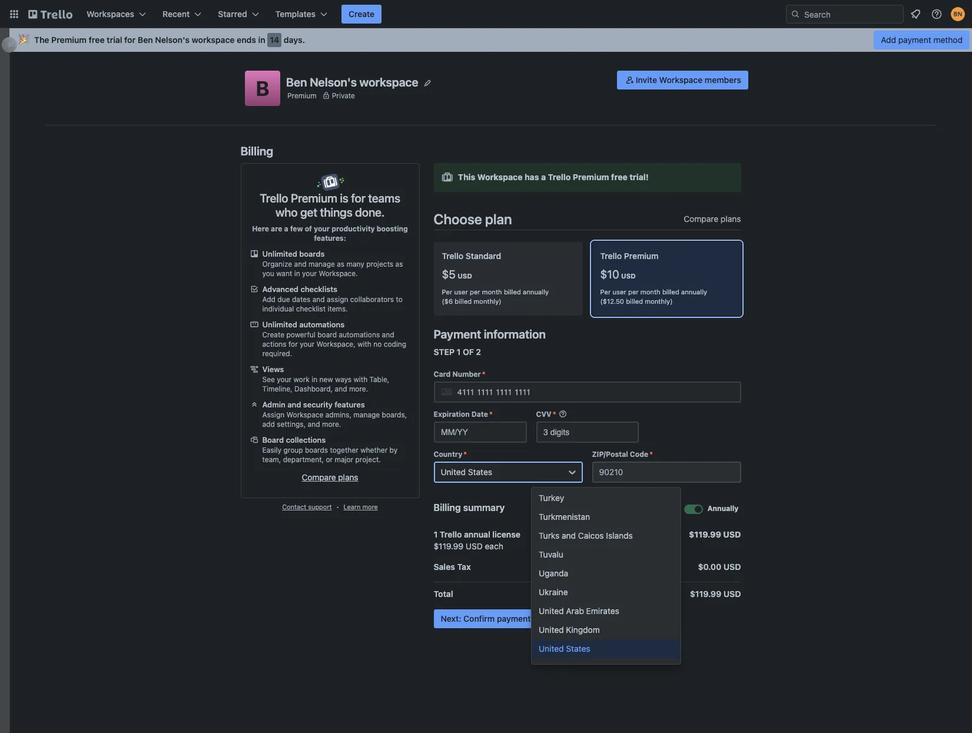 Task type: describe. For each thing, give the bounding box(es) containing it.
usd right $0.00
[[724, 562, 741, 572]]

learn more link
[[344, 503, 378, 511]]

cvv *
[[536, 410, 556, 419]]

of for are
[[305, 224, 312, 233]]

checklist
[[296, 305, 326, 313]]

turkmenistan
[[539, 512, 590, 522]]

ben nelson's workspace
[[286, 75, 419, 89]]

easily
[[262, 446, 282, 455]]

month for $10
[[641, 288, 661, 296]]

you
[[262, 269, 274, 278]]

14
[[270, 35, 279, 45]]

and inside views see your work in new ways with table, timeline, dashboard, and more.
[[335, 385, 347, 394]]

boosting
[[377, 224, 408, 233]]

teams
[[368, 191, 401, 205]]

premium inside trello premium is for teams who get things done.
[[291, 191, 338, 205]]

sales
[[434, 562, 455, 572]]

0 vertical spatial a
[[541, 172, 546, 182]]

organize
[[262, 260, 292, 269]]

of for information
[[463, 347, 474, 357]]

add payment method link
[[874, 31, 970, 49]]

·
[[337, 502, 339, 512]]

plans for topmost compare plans link
[[721, 214, 741, 224]]

0 horizontal spatial compare plans
[[302, 473, 359, 483]]

user for $10
[[613, 288, 627, 296]]

banner containing 🎉
[[9, 28, 973, 52]]

united left kingdom
[[539, 625, 564, 635]]

per for $10
[[629, 288, 639, 296]]

license
[[493, 529, 521, 540]]

templates button
[[268, 5, 335, 24]]

* right country
[[464, 450, 467, 459]]

days.
[[284, 35, 305, 45]]

individual
[[262, 305, 294, 313]]

for inside the 'unlimited automations create powerful board automations and actions for your workspace, with no coding required.'
[[289, 340, 298, 349]]

card
[[434, 370, 451, 379]]

annual
[[464, 529, 491, 540]]

advanced checklists add due dates and assign collaborators to individual checklist items.
[[262, 285, 403, 313]]

united kingdom
[[539, 625, 600, 635]]

with inside the 'unlimited automations create powerful board automations and actions for your workspace, with no coding required.'
[[358, 340, 372, 349]]

compare for leftmost compare plans link
[[302, 473, 336, 483]]

and inside unlimited boards organize and manage as many projects as you want in your workspace.
[[294, 260, 307, 269]]

new
[[320, 375, 333, 384]]

board
[[262, 435, 284, 445]]

in inside views see your work in new ways with table, timeline, dashboard, and more.
[[312, 375, 318, 384]]

2 vertical spatial $119.99
[[690, 589, 722, 599]]

add payment method
[[882, 35, 963, 45]]

ways
[[335, 375, 352, 384]]

$5
[[442, 268, 456, 281]]

united down ukraine
[[539, 606, 564, 616]]

open information menu image
[[931, 8, 943, 20]]

compare for topmost compare plans link
[[684, 214, 719, 224]]

trello premium
[[601, 251, 659, 261]]

monthly) for $10
[[645, 297, 673, 305]]

more. for work
[[349, 385, 368, 394]]

Search field
[[801, 5, 904, 23]]

step
[[434, 347, 455, 357]]

1 trello annual license $119.99 usd each
[[434, 529, 521, 551]]

ends
[[237, 35, 256, 45]]

contact
[[282, 503, 306, 511]]

templates
[[276, 9, 316, 19]]

expiration
[[434, 410, 470, 419]]

choose plan
[[434, 211, 512, 227]]

($12.50
[[601, 297, 624, 305]]

per for $10
[[601, 288, 611, 296]]

* left open cvv tooltip icon
[[553, 410, 556, 419]]

0 vertical spatial free
[[89, 35, 105, 45]]

primary element
[[0, 0, 973, 28]]

zip/postal
[[592, 450, 628, 459]]

1 horizontal spatial nelson's
[[310, 75, 357, 89]]

usd inside $10 usd
[[622, 272, 636, 280]]

coding
[[384, 340, 407, 349]]

workspace inside admin and security features assign workspace admins, manage boards, add settings, and more.
[[287, 411, 324, 419]]

unlimited automations create powerful board automations and actions for your workspace, with no coding required.
[[262, 320, 407, 358]]

payment
[[434, 327, 481, 341]]

for inside banner
[[124, 35, 136, 45]]

support
[[308, 503, 332, 511]]

unlimited for unlimited boards
[[262, 249, 297, 259]]

united up uruguay
[[539, 644, 564, 654]]

admins,
[[326, 411, 352, 419]]

trello for trello standard
[[442, 251, 464, 261]]

your inside here are a few of your productivity boosting features:
[[314, 224, 330, 233]]

0 vertical spatial $119.99 usd
[[689, 529, 741, 540]]

members
[[705, 75, 742, 85]]

arab
[[566, 606, 584, 616]]

board
[[318, 331, 337, 339]]

90210 text field
[[592, 462, 741, 483]]

and inside the 'unlimited automations create powerful board automations and actions for your workspace, with no coding required.'
[[382, 331, 394, 339]]

confirm
[[464, 614, 495, 624]]

see
[[262, 375, 275, 384]]

together
[[330, 446, 359, 455]]

and down turkmenistan
[[562, 531, 576, 541]]

add
[[262, 420, 275, 429]]

by
[[390, 446, 398, 455]]

1 horizontal spatial united states
[[539, 644, 591, 654]]

manage inside admin and security features assign workspace admins, manage boards, add settings, and more.
[[354, 411, 380, 419]]

usd inside $5 usd
[[458, 272, 472, 280]]

1 vertical spatial states
[[566, 644, 591, 654]]

uganda
[[539, 568, 569, 578]]

0 horizontal spatial united states
[[441, 467, 493, 477]]

0 horizontal spatial states
[[468, 467, 493, 477]]

no
[[374, 340, 382, 349]]

trello for trello premium is for teams who get things done.
[[260, 191, 288, 205]]

collections
[[286, 435, 326, 445]]

country *
[[434, 450, 467, 459]]

0 vertical spatial automations
[[299, 320, 345, 329]]

projects
[[367, 260, 394, 269]]

1 vertical spatial ben
[[286, 75, 307, 89]]

1 vertical spatial $119.99 usd
[[690, 589, 741, 599]]

contact support link
[[282, 503, 332, 511]]

this workspace has a trello premium free trial!
[[458, 172, 649, 182]]

0 horizontal spatial compare plans link
[[302, 473, 359, 483]]

total
[[434, 589, 453, 599]]

information
[[484, 327, 546, 341]]

1 inside 1 trello annual license $119.99 usd each
[[434, 529, 438, 540]]

timeline,
[[262, 385, 293, 394]]

ukraine
[[539, 587, 568, 597]]

🎉
[[19, 35, 29, 45]]

features:
[[314, 234, 346, 243]]

security
[[303, 400, 333, 409]]

search image
[[791, 9, 801, 19]]

0 notifications image
[[909, 7, 923, 21]]

month for $5
[[482, 288, 502, 296]]

views
[[262, 365, 284, 374]]

dates
[[292, 295, 311, 304]]

starred
[[218, 9, 247, 19]]

sales tax
[[434, 562, 471, 572]]

has
[[525, 172, 539, 182]]

unlimited for unlimited automations
[[262, 320, 297, 329]]

boards,
[[382, 411, 407, 419]]

🎉 the premium free trial for ben nelson's workspace ends in 14 days.
[[19, 35, 305, 45]]

workspace for invite
[[660, 75, 703, 85]]

trello right has
[[548, 172, 571, 182]]

your inside views see your work in new ways with table, timeline, dashboard, and more.
[[277, 375, 292, 384]]

2
[[476, 347, 481, 357]]

open cvv tooltip image
[[559, 410, 567, 418]]

premium up $10 usd
[[624, 251, 659, 261]]

project.
[[356, 455, 381, 464]]



Task type: vqa. For each thing, say whether or not it's contained in the screenshot.
DEPARTMENT,
yes



Task type: locate. For each thing, give the bounding box(es) containing it.
premium right b button
[[288, 91, 317, 100]]

features
[[335, 400, 365, 409]]

premium up get
[[291, 191, 338, 205]]

in
[[258, 35, 266, 45], [294, 269, 300, 278], [312, 375, 318, 384]]

automations up no
[[339, 331, 380, 339]]

unlimited up organize
[[262, 249, 297, 259]]

for
[[124, 35, 136, 45], [351, 191, 366, 205], [289, 340, 298, 349]]

$0.00
[[698, 562, 722, 572]]

boards inside board collections easily group boards together whether by team, department, or major project.
[[305, 446, 328, 455]]

per inside per user per month billed annually ($12.50 billed monthly)
[[601, 288, 611, 296]]

1 horizontal spatial a
[[541, 172, 546, 182]]

invite
[[636, 75, 657, 85]]

$119.99 up sales tax
[[434, 541, 464, 551]]

your
[[314, 224, 330, 233], [302, 269, 317, 278], [300, 340, 315, 349], [277, 375, 292, 384]]

1 horizontal spatial per
[[601, 288, 611, 296]]

more. down ways
[[349, 385, 368, 394]]

0 horizontal spatial more.
[[322, 420, 341, 429]]

1 horizontal spatial more.
[[349, 385, 368, 394]]

due
[[278, 295, 290, 304]]

2 per from the left
[[629, 288, 639, 296]]

recent
[[163, 9, 190, 19]]

confetti image
[[19, 35, 29, 45]]

switch to… image
[[8, 8, 20, 20]]

per inside per user per month billed annually ($6 billed monthly)
[[470, 288, 481, 296]]

1
[[457, 347, 461, 357], [434, 529, 438, 540]]

as right projects
[[396, 260, 403, 269]]

1 vertical spatial with
[[354, 375, 368, 384]]

with left no
[[358, 340, 372, 349]]

1 vertical spatial create
[[262, 331, 285, 339]]

$10 usd
[[601, 268, 636, 281]]

create inside the 'unlimited automations create powerful board automations and actions for your workspace, with no coding required.'
[[262, 331, 285, 339]]

1 horizontal spatial payment
[[899, 35, 932, 45]]

ben nelson (bennelson96) image
[[951, 7, 966, 21]]

* right number at the left of page
[[482, 370, 486, 379]]

1 horizontal spatial add
[[882, 35, 897, 45]]

billing for billing
[[241, 144, 274, 158]]

0 horizontal spatial user
[[455, 288, 468, 296]]

$10
[[601, 268, 620, 281]]

turks and caicos islands
[[539, 531, 633, 541]]

and up coding
[[382, 331, 394, 339]]

usd right the $10
[[622, 272, 636, 280]]

1 vertical spatial $119.99
[[434, 541, 464, 551]]

ben right 'b'
[[286, 75, 307, 89]]

and down ways
[[335, 385, 347, 394]]

code
[[630, 450, 649, 459]]

next: confirm payment button
[[434, 610, 538, 628]]

1 horizontal spatial free
[[612, 172, 628, 182]]

workspace,
[[317, 340, 356, 349]]

2 unlimited from the top
[[262, 320, 297, 329]]

1 horizontal spatial compare plans link
[[684, 213, 741, 225]]

many
[[347, 260, 365, 269]]

more. inside admin and security features assign workspace admins, manage boards, add settings, and more.
[[322, 420, 341, 429]]

your inside unlimited boards organize and manage as many projects as you want in your workspace.
[[302, 269, 317, 278]]

advanced
[[262, 285, 299, 294]]

1 horizontal spatial annually
[[682, 288, 708, 296]]

united states down the "country *"
[[441, 467, 493, 477]]

per inside per user per month billed annually ($6 billed monthly)
[[442, 288, 453, 296]]

0 horizontal spatial 1
[[434, 529, 438, 540]]

nelson's inside banner
[[155, 35, 190, 45]]

0 vertical spatial payment
[[899, 35, 932, 45]]

0 horizontal spatial nelson's
[[155, 35, 190, 45]]

premium left trial!
[[573, 172, 609, 182]]

0 vertical spatial of
[[305, 224, 312, 233]]

1 vertical spatial automations
[[339, 331, 380, 339]]

settings,
[[277, 420, 306, 429]]

workspace
[[660, 75, 703, 85], [478, 172, 523, 182], [287, 411, 324, 419]]

checklists
[[301, 285, 338, 294]]

add up individual
[[262, 295, 276, 304]]

0 horizontal spatial payment
[[497, 614, 531, 624]]

b
[[256, 76, 269, 100]]

payment right confirm
[[497, 614, 531, 624]]

2 user from the left
[[613, 288, 627, 296]]

0 horizontal spatial workspace
[[287, 411, 324, 419]]

0 vertical spatial workspace
[[660, 75, 703, 85]]

ben inside banner
[[138, 35, 153, 45]]

things
[[320, 206, 353, 219]]

states down kingdom
[[566, 644, 591, 654]]

plans for leftmost compare plans link
[[338, 473, 359, 483]]

1 vertical spatial united states
[[539, 644, 591, 654]]

0 vertical spatial united states
[[441, 467, 493, 477]]

free left trial
[[89, 35, 105, 45]]

1 vertical spatial billing
[[434, 502, 461, 513]]

views see your work in new ways with table, timeline, dashboard, and more.
[[262, 365, 390, 394]]

1 user from the left
[[455, 288, 468, 296]]

and up settings,
[[288, 400, 301, 409]]

0 vertical spatial with
[[358, 340, 372, 349]]

0 vertical spatial for
[[124, 35, 136, 45]]

user inside per user per month billed annually ($6 billed monthly)
[[455, 288, 468, 296]]

zip/postal code *
[[592, 450, 653, 459]]

in left 14
[[258, 35, 266, 45]]

free left trial!
[[612, 172, 628, 182]]

states
[[468, 467, 493, 477], [566, 644, 591, 654]]

1 horizontal spatial plans
[[721, 214, 741, 224]]

0 horizontal spatial of
[[305, 224, 312, 233]]

1 horizontal spatial user
[[613, 288, 627, 296]]

* for card number *
[[482, 370, 486, 379]]

1 per from the left
[[442, 288, 453, 296]]

premium right the
[[51, 35, 87, 45]]

boards inside unlimited boards organize and manage as many projects as you want in your workspace.
[[299, 249, 325, 259]]

1 as from the left
[[337, 260, 345, 269]]

0 horizontal spatial billing
[[241, 144, 274, 158]]

compare
[[684, 214, 719, 224], [302, 473, 336, 483]]

expiration date *
[[434, 410, 493, 419]]

0 horizontal spatial as
[[337, 260, 345, 269]]

user down $5 usd at the left of the page
[[455, 288, 468, 296]]

1 vertical spatial unlimited
[[262, 320, 297, 329]]

trello up who
[[260, 191, 288, 205]]

0 vertical spatial billing
[[241, 144, 274, 158]]

1 up sales
[[434, 529, 438, 540]]

sm image
[[624, 74, 636, 86]]

1 vertical spatial manage
[[354, 411, 380, 419]]

united down the "country *"
[[441, 467, 466, 477]]

compare plans
[[684, 214, 741, 224], [302, 473, 359, 483]]

1 annually from the left
[[523, 288, 549, 296]]

1 vertical spatial free
[[612, 172, 628, 182]]

workspace down security
[[287, 411, 324, 419]]

automations up board
[[299, 320, 345, 329]]

$119.99
[[689, 529, 722, 540], [434, 541, 464, 551], [690, 589, 722, 599]]

monthly)
[[474, 297, 502, 305], [645, 297, 673, 305]]

nelson's up 'private' on the top of the page
[[310, 75, 357, 89]]

of right few
[[305, 224, 312, 233]]

create inside button
[[349, 9, 375, 19]]

your down "powerful" at the left top of page
[[300, 340, 315, 349]]

more.
[[349, 385, 368, 394], [322, 420, 341, 429]]

workspace inside banner
[[192, 35, 235, 45]]

2 per from the left
[[601, 288, 611, 296]]

learn
[[344, 503, 361, 511]]

per for $5
[[470, 288, 481, 296]]

a inside here are a few of your productivity boosting features:
[[284, 224, 288, 233]]

1 horizontal spatial create
[[349, 9, 375, 19]]

1 horizontal spatial manage
[[354, 411, 380, 419]]

a right has
[[541, 172, 546, 182]]

$119.99 down annually on the bottom right
[[689, 529, 722, 540]]

1 vertical spatial compare plans
[[302, 473, 359, 483]]

0 horizontal spatial add
[[262, 295, 276, 304]]

manage
[[309, 260, 335, 269], [354, 411, 380, 419]]

for inside trello premium is for teams who get things done.
[[351, 191, 366, 205]]

annually for $5
[[523, 288, 549, 296]]

more. inside views see your work in new ways with table, timeline, dashboard, and more.
[[349, 385, 368, 394]]

0 vertical spatial plans
[[721, 214, 741, 224]]

0 vertical spatial compare plans
[[684, 214, 741, 224]]

annually inside per user per month billed annually ($6 billed monthly)
[[523, 288, 549, 296]]

month down the trello premium
[[641, 288, 661, 296]]

1 vertical spatial workspace
[[360, 75, 419, 89]]

invite workspace members
[[636, 75, 742, 85]]

0 vertical spatial in
[[258, 35, 266, 45]]

trello up $5
[[442, 251, 464, 261]]

your up checklists
[[302, 269, 317, 278]]

$119.99 usd down $0.00 usd
[[690, 589, 741, 599]]

per for $5
[[442, 288, 453, 296]]

usd
[[458, 272, 472, 280], [622, 272, 636, 280], [724, 529, 741, 540], [466, 541, 483, 551], [724, 562, 741, 572], [724, 589, 741, 599]]

method
[[934, 35, 963, 45]]

workspace left has
[[478, 172, 523, 182]]

0 vertical spatial unlimited
[[262, 249, 297, 259]]

monthly) inside per user per month billed annually ($12.50 billed monthly)
[[645, 297, 673, 305]]

usd down $0.00 usd
[[724, 589, 741, 599]]

few
[[290, 224, 303, 233]]

unlimited inside unlimited boards organize and manage as many projects as you want in your workspace.
[[262, 249, 297, 259]]

usd right $5
[[458, 272, 472, 280]]

0 horizontal spatial plans
[[338, 473, 359, 483]]

0 horizontal spatial manage
[[309, 260, 335, 269]]

unlimited inside the 'unlimited automations create powerful board automations and actions for your workspace, with no coding required.'
[[262, 320, 297, 329]]

0 vertical spatial create
[[349, 9, 375, 19]]

card number *
[[434, 370, 486, 379]]

for right is
[[351, 191, 366, 205]]

trello up the $10
[[601, 251, 622, 261]]

per up ($12.50
[[601, 288, 611, 296]]

1 per from the left
[[470, 288, 481, 296]]

1 vertical spatial for
[[351, 191, 366, 205]]

usd down annually on the bottom right
[[724, 529, 741, 540]]

unlimited down individual
[[262, 320, 297, 329]]

annually
[[523, 288, 549, 296], [682, 288, 708, 296]]

$119.99 usd
[[689, 529, 741, 540], [690, 589, 741, 599]]

0 horizontal spatial month
[[482, 288, 502, 296]]

in inside unlimited boards organize and manage as many projects as you want in your workspace.
[[294, 269, 300, 278]]

0 horizontal spatial per
[[470, 288, 481, 296]]

kingdom
[[566, 625, 600, 635]]

more. down admins,
[[322, 420, 341, 429]]

1 unlimited from the top
[[262, 249, 297, 259]]

1 horizontal spatial compare
[[684, 214, 719, 224]]

month down standard
[[482, 288, 502, 296]]

of left 2
[[463, 347, 474, 357]]

or
[[326, 455, 333, 464]]

1 horizontal spatial compare plans
[[684, 214, 741, 224]]

1 horizontal spatial workspace
[[478, 172, 523, 182]]

each
[[485, 541, 504, 551]]

1 horizontal spatial month
[[641, 288, 661, 296]]

united states down united kingdom
[[539, 644, 591, 654]]

0 horizontal spatial compare
[[302, 473, 336, 483]]

0 horizontal spatial annually
[[523, 288, 549, 296]]

trello inside 1 trello annual license $119.99 usd each
[[440, 529, 462, 540]]

with inside views see your work in new ways with table, timeline, dashboard, and more.
[[354, 375, 368, 384]]

collaborators
[[350, 295, 394, 304]]

ben right trial
[[138, 35, 153, 45]]

1 vertical spatial more.
[[322, 420, 341, 429]]

$119.99 usd down annually on the bottom right
[[689, 529, 741, 540]]

and down checklists
[[313, 295, 325, 304]]

for down "powerful" at the left top of page
[[289, 340, 298, 349]]

$119.99 inside 1 trello annual license $119.99 usd each
[[434, 541, 464, 551]]

your up features:
[[314, 224, 330, 233]]

your up "timeline,"
[[277, 375, 292, 384]]

banner
[[9, 28, 973, 52]]

2 monthly) from the left
[[645, 297, 673, 305]]

1 horizontal spatial states
[[566, 644, 591, 654]]

billing
[[241, 144, 274, 158], [434, 502, 461, 513]]

of inside payment information step 1 of 2
[[463, 347, 474, 357]]

monthly) inside per user per month billed annually ($6 billed monthly)
[[474, 297, 502, 305]]

and up collections
[[308, 420, 320, 429]]

1 vertical spatial add
[[262, 295, 276, 304]]

1 month from the left
[[482, 288, 502, 296]]

user inside per user per month billed annually ($12.50 billed monthly)
[[613, 288, 627, 296]]

1 vertical spatial compare
[[302, 473, 336, 483]]

user up ($12.50
[[613, 288, 627, 296]]

assign
[[262, 411, 285, 419]]

0 vertical spatial more.
[[349, 385, 368, 394]]

1 horizontal spatial workspace
[[360, 75, 419, 89]]

trello for trello premium
[[601, 251, 622, 261]]

back to home image
[[28, 5, 72, 24]]

2 as from the left
[[396, 260, 403, 269]]

trello left annual
[[440, 529, 462, 540]]

islands
[[606, 531, 633, 541]]

for right trial
[[124, 35, 136, 45]]

1 horizontal spatial of
[[463, 347, 474, 357]]

table,
[[370, 375, 390, 384]]

to
[[396, 295, 403, 304]]

0 vertical spatial manage
[[309, 260, 335, 269]]

* right date
[[490, 410, 493, 419]]

1 horizontal spatial 1
[[457, 347, 461, 357]]

0 horizontal spatial a
[[284, 224, 288, 233]]

workspace right invite
[[660, 75, 703, 85]]

invite workspace members button
[[617, 71, 749, 90]]

in up dashboard,
[[312, 375, 318, 384]]

add inside the advanced checklists add due dates and assign collaborators to individual checklist items.
[[262, 295, 276, 304]]

boards down collections
[[305, 446, 328, 455]]

0 horizontal spatial per
[[442, 288, 453, 296]]

workspace inside invite workspace members button
[[660, 75, 703, 85]]

0 vertical spatial ben
[[138, 35, 153, 45]]

and right organize
[[294, 260, 307, 269]]

2 vertical spatial in
[[312, 375, 318, 384]]

more. for features
[[322, 420, 341, 429]]

0 vertical spatial compare plans link
[[684, 213, 741, 225]]

1 monthly) from the left
[[474, 297, 502, 305]]

user for $5
[[455, 288, 468, 296]]

1 horizontal spatial for
[[289, 340, 298, 349]]

monthly) right ($6
[[474, 297, 502, 305]]

per user per month billed annually ($12.50 billed monthly)
[[601, 288, 708, 305]]

workspace.
[[319, 269, 358, 278]]

usd down annual
[[466, 541, 483, 551]]

recent button
[[156, 5, 209, 24]]

actions
[[262, 340, 287, 349]]

payment down '0 notifications' icon
[[899, 35, 932, 45]]

* for zip/postal code *
[[650, 450, 653, 459]]

1 vertical spatial 1
[[434, 529, 438, 540]]

of inside here are a few of your productivity boosting features:
[[305, 224, 312, 233]]

1 inside payment information step 1 of 2
[[457, 347, 461, 357]]

payment inside "button"
[[497, 614, 531, 624]]

1 horizontal spatial ben
[[286, 75, 307, 89]]

in right the want
[[294, 269, 300, 278]]

monthly) for $5
[[474, 297, 502, 305]]

a right are
[[284, 224, 288, 233]]

0 horizontal spatial in
[[258, 35, 266, 45]]

$119.99 down $0.00
[[690, 589, 722, 599]]

workspace for this
[[478, 172, 523, 182]]

usd inside 1 trello annual license $119.99 usd each
[[466, 541, 483, 551]]

2 vertical spatial workspace
[[287, 411, 324, 419]]

0 vertical spatial $119.99
[[689, 529, 722, 540]]

trello inside trello premium is for teams who get things done.
[[260, 191, 288, 205]]

per up ($6
[[442, 288, 453, 296]]

united
[[441, 467, 466, 477], [539, 606, 564, 616], [539, 625, 564, 635], [539, 644, 564, 654]]

items.
[[328, 305, 348, 313]]

1 vertical spatial in
[[294, 269, 300, 278]]

billing for billing summary
[[434, 502, 461, 513]]

1 vertical spatial boards
[[305, 446, 328, 455]]

and
[[294, 260, 307, 269], [313, 295, 325, 304], [382, 331, 394, 339], [335, 385, 347, 394], [288, 400, 301, 409], [308, 420, 320, 429], [562, 531, 576, 541]]

trello standard
[[442, 251, 502, 261]]

1 vertical spatial payment
[[497, 614, 531, 624]]

free
[[89, 35, 105, 45], [612, 172, 628, 182]]

manage inside unlimited boards organize and manage as many projects as you want in your workspace.
[[309, 260, 335, 269]]

1 horizontal spatial monthly)
[[645, 297, 673, 305]]

1 vertical spatial workspace
[[478, 172, 523, 182]]

per down $5 usd at the left of the page
[[470, 288, 481, 296]]

required.
[[262, 349, 292, 358]]

your inside the 'unlimited automations create powerful board automations and actions for your workspace, with no coding required.'
[[300, 340, 315, 349]]

states up summary at the bottom of the page
[[468, 467, 493, 477]]

united arab emirates
[[539, 606, 620, 616]]

* for expiration date *
[[490, 410, 493, 419]]

b button
[[245, 71, 280, 106]]

0 vertical spatial states
[[468, 467, 493, 477]]

and inside the advanced checklists add due dates and assign collaborators to individual checklist items.
[[313, 295, 325, 304]]

with right ways
[[354, 375, 368, 384]]

manage down 'features'
[[354, 411, 380, 419]]

department,
[[283, 455, 324, 464]]

productivity
[[332, 224, 375, 233]]

month inside per user per month billed annually ($12.50 billed monthly)
[[641, 288, 661, 296]]

($6
[[442, 297, 453, 305]]

0 vertical spatial add
[[882, 35, 897, 45]]

0 vertical spatial 1
[[457, 347, 461, 357]]

annually inside per user per month billed annually ($12.50 billed monthly)
[[682, 288, 708, 296]]

2 horizontal spatial workspace
[[660, 75, 703, 85]]

month inside per user per month billed annually ($6 billed monthly)
[[482, 288, 502, 296]]

per inside per user per month billed annually ($12.50 billed monthly)
[[629, 288, 639, 296]]

month
[[482, 288, 502, 296], [641, 288, 661, 296]]

manage up workspace.
[[309, 260, 335, 269]]

monthly) right ($12.50
[[645, 297, 673, 305]]

per down $10 usd
[[629, 288, 639, 296]]

standard
[[466, 251, 502, 261]]

monthly
[[653, 504, 680, 513]]

the
[[34, 35, 49, 45]]

payment inside banner
[[899, 35, 932, 45]]

private
[[332, 91, 355, 100]]

as up workspace.
[[337, 260, 345, 269]]

1 right step
[[457, 347, 461, 357]]

next:
[[441, 614, 462, 624]]

turkey
[[539, 493, 565, 503]]

nelson's down recent
[[155, 35, 190, 45]]

2 annually from the left
[[682, 288, 708, 296]]

whether
[[361, 446, 388, 455]]

done.
[[355, 206, 385, 219]]

0 horizontal spatial ben
[[138, 35, 153, 45]]

boards down features:
[[299, 249, 325, 259]]

0 vertical spatial nelson's
[[155, 35, 190, 45]]

* right code
[[650, 450, 653, 459]]

0 horizontal spatial for
[[124, 35, 136, 45]]

who
[[276, 206, 298, 219]]

2 month from the left
[[641, 288, 661, 296]]

country
[[434, 450, 463, 459]]

major
[[335, 455, 354, 464]]

here are a few of your productivity boosting features:
[[252, 224, 408, 243]]

2 horizontal spatial for
[[351, 191, 366, 205]]

0 horizontal spatial free
[[89, 35, 105, 45]]

plan
[[485, 211, 512, 227]]

add down search field
[[882, 35, 897, 45]]

annually for $10
[[682, 288, 708, 296]]

date
[[472, 410, 488, 419]]



